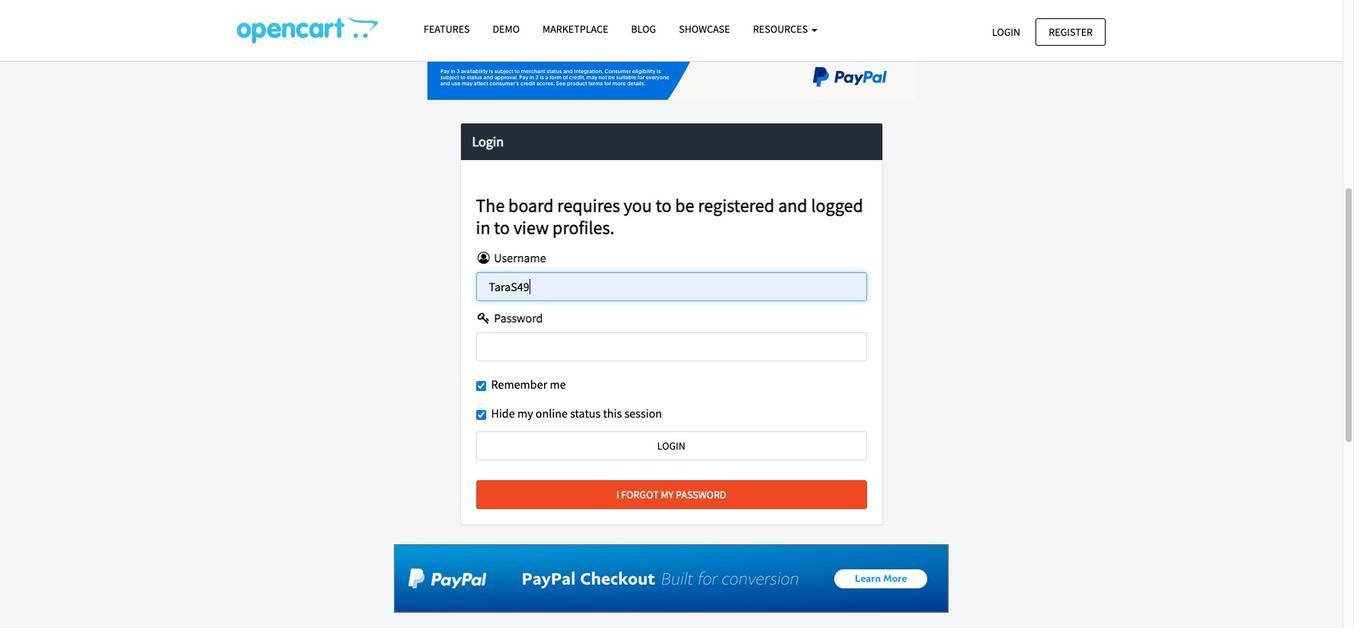 Task type: vqa. For each thing, say whether or not it's contained in the screenshot.
Community
no



Task type: locate. For each thing, give the bounding box(es) containing it.
register link
[[1036, 18, 1106, 46]]

1 vertical spatial login
[[472, 132, 504, 150]]

None submit
[[476, 431, 867, 461]]

the board requires you to be registered and logged in to view profiles.
[[476, 194, 863, 239]]

1 horizontal spatial login
[[992, 25, 1021, 38]]

to left be
[[656, 194, 672, 218]]

profiles.
[[553, 216, 615, 239]]

1 horizontal spatial my
[[661, 488, 674, 501]]

my right the "hide"
[[517, 406, 533, 421]]

1 vertical spatial my
[[661, 488, 674, 501]]

to
[[656, 194, 672, 218], [494, 216, 510, 239]]

registered
[[698, 194, 775, 218]]

view
[[514, 216, 549, 239]]

Username text field
[[476, 272, 867, 301]]

login left register
[[992, 25, 1021, 38]]

remember me
[[491, 376, 566, 392]]

login
[[992, 25, 1021, 38], [472, 132, 504, 150]]

my
[[517, 406, 533, 421], [661, 488, 674, 501]]

paypal payment gateway image
[[428, 0, 915, 100], [394, 544, 949, 613]]

0 vertical spatial paypal payment gateway image
[[428, 0, 915, 100]]

to right "in"
[[494, 216, 510, 239]]

my inside i forgot my password link
[[661, 488, 674, 501]]

in
[[476, 216, 491, 239]]

demo link
[[481, 16, 531, 43]]

0 vertical spatial my
[[517, 406, 533, 421]]

this
[[603, 406, 622, 421]]

status
[[570, 406, 601, 421]]

my right forgot
[[661, 488, 674, 501]]

None checkbox
[[476, 381, 486, 391]]

hide my online status this session
[[491, 406, 662, 421]]

me
[[550, 376, 566, 392]]

requires
[[557, 194, 620, 218]]

login up the
[[472, 132, 504, 150]]

username
[[492, 250, 546, 266]]

register
[[1049, 25, 1093, 38]]

features link
[[412, 16, 481, 43]]

None checkbox
[[476, 410, 486, 420]]

be
[[675, 194, 695, 218]]

password
[[676, 488, 727, 501]]

1 vertical spatial paypal payment gateway image
[[394, 544, 949, 613]]

resources
[[753, 22, 810, 36]]

0 vertical spatial login
[[992, 25, 1021, 38]]

marketplace link
[[531, 16, 620, 43]]

key image
[[476, 312, 492, 324]]



Task type: describe. For each thing, give the bounding box(es) containing it.
i forgot my password link
[[476, 480, 867, 509]]

i
[[616, 488, 619, 501]]

0 horizontal spatial my
[[517, 406, 533, 421]]

blog
[[631, 22, 656, 36]]

Password password field
[[476, 332, 867, 361]]

resources link
[[742, 16, 829, 43]]

features
[[424, 22, 470, 36]]

and
[[778, 194, 808, 218]]

showcase
[[679, 22, 730, 36]]

online
[[536, 406, 568, 421]]

0 horizontal spatial login
[[472, 132, 504, 150]]

hide
[[491, 406, 515, 421]]

demo
[[493, 22, 520, 36]]

blog link
[[620, 16, 668, 43]]

the
[[476, 194, 505, 218]]

board
[[509, 194, 554, 218]]

1 horizontal spatial to
[[656, 194, 672, 218]]

marketplace
[[543, 22, 609, 36]]

password
[[492, 310, 543, 326]]

user circle o image
[[476, 252, 492, 264]]

forgot
[[621, 488, 659, 501]]

you
[[624, 194, 652, 218]]

0 horizontal spatial to
[[494, 216, 510, 239]]

remember
[[491, 376, 547, 392]]

login link
[[979, 18, 1034, 46]]

showcase link
[[668, 16, 742, 43]]

session
[[625, 406, 662, 421]]

i forgot my password
[[616, 488, 727, 501]]

logged
[[811, 194, 863, 218]]



